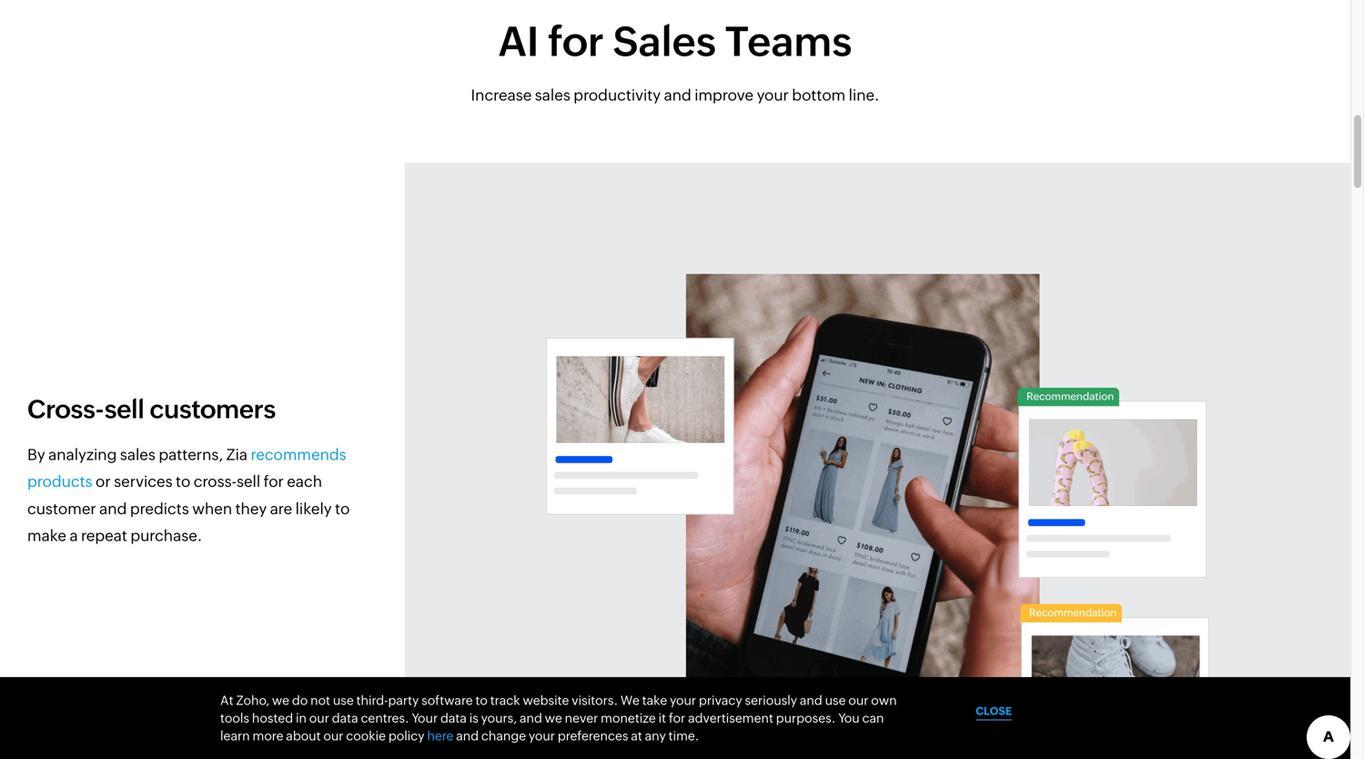 Task type: describe. For each thing, give the bounding box(es) containing it.
purposes.
[[776, 711, 836, 726]]

not
[[311, 693, 331, 708]]

website
[[523, 693, 569, 708]]

monetize
[[601, 711, 656, 726]]

third-
[[357, 693, 388, 708]]

here
[[427, 729, 454, 743]]

at
[[220, 693, 234, 708]]

each
[[287, 473, 322, 490]]

0 vertical spatial sell
[[104, 395, 144, 424]]

can
[[863, 711, 885, 726]]

1 data from the left
[[332, 711, 358, 726]]

and predicts
[[99, 500, 189, 518]]

bottom
[[792, 86, 846, 104]]

0 vertical spatial our
[[849, 693, 869, 708]]

to inside the "at zoho, we do not use third-party software to track website visitors. we take your privacy seriously and use our own tools hosted in our data centres. your data is yours, and we never monetize it for advertisement purposes. you can learn more about our cookie policy"
[[476, 693, 488, 708]]

make
[[27, 527, 66, 545]]

any
[[645, 729, 666, 743]]

advertisement
[[688, 711, 774, 726]]

increase sales productivity and improve your bottom line.
[[471, 86, 880, 104]]

or
[[96, 473, 111, 490]]

about
[[286, 729, 321, 743]]

cross-
[[194, 473, 237, 490]]

zia
[[226, 446, 248, 463]]

by analyzing sales patterns, zia
[[27, 446, 251, 463]]

track
[[490, 693, 520, 708]]

do
[[292, 693, 308, 708]]

or services to cross-sell for each customer and predicts when they are likely to make a repeat purchase.
[[27, 473, 350, 545]]

purchase.
[[130, 527, 202, 545]]

when
[[192, 500, 232, 518]]

zoho,
[[236, 693, 270, 708]]

own
[[872, 693, 897, 708]]

customer
[[27, 500, 96, 518]]

ai for sales teams
[[499, 18, 853, 65]]

learn
[[220, 729, 250, 743]]

0 horizontal spatial your
[[529, 729, 555, 743]]

close
[[976, 705, 1013, 717]]

2 use from the left
[[825, 693, 846, 708]]

recommends
[[251, 446, 347, 463]]

0 vertical spatial we
[[272, 693, 290, 708]]

take
[[643, 693, 668, 708]]

more
[[253, 729, 284, 743]]

a
[[70, 527, 78, 545]]

1 horizontal spatial to
[[335, 500, 350, 518]]

here and change your preferences at any time.
[[427, 729, 700, 743]]

line.
[[849, 86, 880, 104]]

time.
[[669, 729, 700, 743]]

repeat
[[81, 527, 127, 545]]

they
[[235, 500, 267, 518]]

it
[[659, 711, 667, 726]]

recommends products link
[[27, 446, 347, 490]]

2 vertical spatial our
[[324, 729, 344, 743]]

preferences
[[558, 729, 629, 743]]

by
[[27, 446, 45, 463]]

is
[[470, 711, 479, 726]]

at
[[631, 729, 643, 743]]

visitors.
[[572, 693, 618, 708]]

change
[[482, 729, 526, 743]]

likely
[[296, 500, 332, 518]]

and up purposes.
[[800, 693, 823, 708]]

yours,
[[481, 711, 517, 726]]



Task type: vqa. For each thing, say whether or not it's contained in the screenshot.
for inside the AT ZOHO, WE DO NOT USE THIRD-PARTY SOFTWARE TO TRACK WEBSITE VISITORS. WE TAKE YOUR PRIVACY SERIOUSLY AND USE OUR OWN TOOLS HOSTED IN OUR DATA CENTRES. YOUR DATA IS YOURS, AND WE NEVER MONETIZE IT FOR ADVERTISEMENT PURPOSES. YOU CAN LEARN MORE ABOUT OUR COOKIE POLICY
yes



Task type: locate. For each thing, give the bounding box(es) containing it.
data
[[332, 711, 358, 726], [441, 711, 467, 726]]

1 vertical spatial your
[[670, 693, 697, 708]]

0 vertical spatial to
[[176, 473, 191, 490]]

0 vertical spatial for
[[548, 18, 604, 65]]

and left improve
[[664, 86, 692, 104]]

sell up they
[[237, 473, 261, 490]]

we
[[621, 693, 640, 708]]

1 vertical spatial we
[[545, 711, 563, 726]]

your right take
[[670, 693, 697, 708]]

1 vertical spatial for
[[264, 473, 284, 490]]

seriously
[[745, 693, 798, 708]]

1 horizontal spatial your
[[670, 693, 697, 708]]

0 vertical spatial your
[[757, 86, 789, 104]]

2 horizontal spatial to
[[476, 693, 488, 708]]

cookie
[[346, 729, 386, 743]]

1 horizontal spatial for
[[548, 18, 604, 65]]

sell up by analyzing sales patterns, zia
[[104, 395, 144, 424]]

0 horizontal spatial sales
[[120, 446, 156, 463]]

at zoho, we do not use third-party software to track website visitors. we take your privacy seriously and use our own tools hosted in our data centres. your data is yours, and we never monetize it for advertisement purposes. you can learn more about our cookie policy
[[220, 693, 897, 743]]

tools
[[220, 711, 250, 726]]

our up you
[[849, 693, 869, 708]]

sell
[[104, 395, 144, 424], [237, 473, 261, 490]]

customers
[[150, 395, 276, 424]]

sales up services on the left bottom of page
[[120, 446, 156, 463]]

teams
[[726, 18, 853, 65]]

software
[[422, 693, 473, 708]]

your down website
[[529, 729, 555, 743]]

are
[[270, 500, 292, 518]]

cross-
[[27, 395, 104, 424]]

2 data from the left
[[441, 711, 467, 726]]

our down not in the left of the page
[[309, 711, 330, 726]]

1 horizontal spatial sell
[[237, 473, 261, 490]]

patterns,
[[159, 446, 223, 463]]

for right it
[[669, 711, 686, 726]]

services
[[114, 473, 173, 490]]

recommends products
[[27, 446, 347, 490]]

improve
[[695, 86, 754, 104]]

products
[[27, 473, 92, 490]]

your
[[757, 86, 789, 104], [670, 693, 697, 708], [529, 729, 555, 743]]

data down software
[[441, 711, 467, 726]]

use up you
[[825, 693, 846, 708]]

your left bottom
[[757, 86, 789, 104]]

centres.
[[361, 711, 409, 726]]

1 vertical spatial sales
[[120, 446, 156, 463]]

1 horizontal spatial we
[[545, 711, 563, 726]]

you
[[839, 711, 860, 726]]

never
[[565, 711, 598, 726]]

2 vertical spatial for
[[669, 711, 686, 726]]

for right 'ai'
[[548, 18, 604, 65]]

data up "cookie"
[[332, 711, 358, 726]]

0 horizontal spatial to
[[176, 473, 191, 490]]

and down website
[[520, 711, 543, 726]]

ai
[[499, 18, 539, 65]]

0 horizontal spatial use
[[333, 693, 354, 708]]

your inside the "at zoho, we do not use third-party software to track website visitors. we take your privacy seriously and use our own tools hosted in our data centres. your data is yours, and we never monetize it for advertisement purposes. you can learn more about our cookie policy"
[[670, 693, 697, 708]]

productivity
[[574, 86, 661, 104]]

party
[[388, 693, 419, 708]]

our
[[849, 693, 869, 708], [309, 711, 330, 726], [324, 729, 344, 743]]

for inside the "at zoho, we do not use third-party software to track website visitors. we take your privacy seriously and use our own tools hosted in our data centres. your data is yours, and we never monetize it for advertisement purposes. you can learn more about our cookie policy"
[[669, 711, 686, 726]]

we left the do
[[272, 693, 290, 708]]

here link
[[427, 729, 454, 743]]

our right about
[[324, 729, 344, 743]]

we
[[272, 693, 290, 708], [545, 711, 563, 726]]

0 horizontal spatial data
[[332, 711, 358, 726]]

to right likely at the bottom left of page
[[335, 500, 350, 518]]

0 horizontal spatial for
[[264, 473, 284, 490]]

2 vertical spatial your
[[529, 729, 555, 743]]

for
[[548, 18, 604, 65], [264, 473, 284, 490], [669, 711, 686, 726]]

sales
[[535, 86, 571, 104], [120, 446, 156, 463]]

we down website
[[545, 711, 563, 726]]

sell inside or services to cross-sell for each customer and predicts when they are likely to make a repeat purchase.
[[237, 473, 261, 490]]

policy
[[389, 729, 425, 743]]

1 horizontal spatial data
[[441, 711, 467, 726]]

1 vertical spatial to
[[335, 500, 350, 518]]

use right not in the left of the page
[[333, 693, 354, 708]]

0 horizontal spatial we
[[272, 693, 290, 708]]

2 horizontal spatial your
[[757, 86, 789, 104]]

2 vertical spatial to
[[476, 693, 488, 708]]

and
[[664, 86, 692, 104], [800, 693, 823, 708], [520, 711, 543, 726], [456, 729, 479, 743]]

for inside or services to cross-sell for each customer and predicts when they are likely to make a repeat purchase.
[[264, 473, 284, 490]]

1 vertical spatial our
[[309, 711, 330, 726]]

hosted
[[252, 711, 293, 726]]

cross-sell customers
[[27, 395, 276, 424]]

sales
[[613, 18, 717, 65]]

and down "is"
[[456, 729, 479, 743]]

sales right increase
[[535, 86, 571, 104]]

in
[[296, 711, 307, 726]]

2 horizontal spatial for
[[669, 711, 686, 726]]

import data image
[[546, 274, 1210, 759]]

increase
[[471, 86, 532, 104]]

to down patterns,
[[176, 473, 191, 490]]

0 vertical spatial sales
[[535, 86, 571, 104]]

privacy
[[699, 693, 743, 708]]

1 vertical spatial sell
[[237, 473, 261, 490]]

0 horizontal spatial sell
[[104, 395, 144, 424]]

use
[[333, 693, 354, 708], [825, 693, 846, 708]]

1 use from the left
[[333, 693, 354, 708]]

to up "is"
[[476, 693, 488, 708]]

to
[[176, 473, 191, 490], [335, 500, 350, 518], [476, 693, 488, 708]]

1 horizontal spatial use
[[825, 693, 846, 708]]

1 horizontal spatial sales
[[535, 86, 571, 104]]

for up are
[[264, 473, 284, 490]]

analyzing
[[48, 446, 117, 463]]

your
[[412, 711, 438, 726]]



